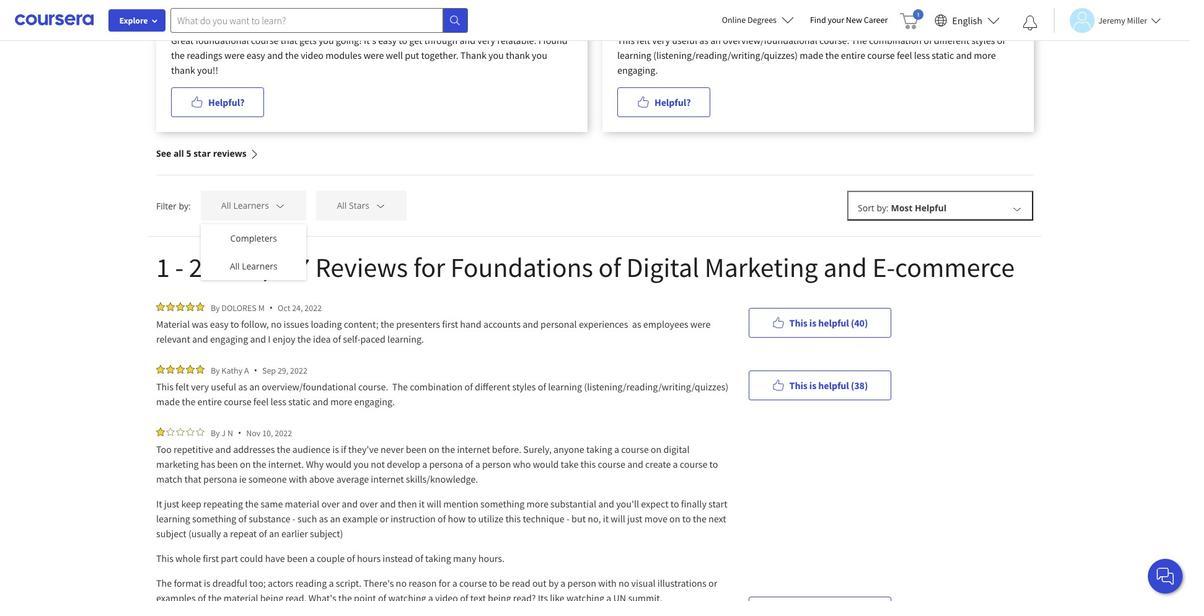 Task type: vqa. For each thing, say whether or not it's contained in the screenshot.
the bottommost first
yes



Task type: describe. For each thing, give the bounding box(es) containing it.
degrees
[[748, 14, 777, 25]]

course down the digital in the right of the page
[[680, 458, 708, 471]]

no,
[[588, 513, 601, 525]]

1 vertical spatial been
[[217, 458, 238, 471]]

this is helpful (40)
[[790, 317, 868, 329]]

a inside it just keep repeating the same material over and over and then it will mention something more substantial and you'll expect to finally start learning something of substance - such as an example or instruction of how to utilize this technique - but no, it will just move on to the next subject (usually a repeat of an earlier subject)
[[223, 528, 228, 540]]

entire for this felt very useful as an overview/foundational course.  the combination of different styles of learning (listening/reading/writing/quizzes) made the entire course feel less static and more engaging.
[[198, 396, 222, 408]]

an down substance
[[269, 528, 279, 540]]

and up no, at the bottom of page
[[599, 498, 614, 510]]

1 vertical spatial first
[[203, 552, 219, 565]]

summit.
[[628, 592, 663, 601]]

as inside it just keep repeating the same material over and over and then it will mention something more substantial and you'll expect to finally start learning something of substance - such as an example or instruction of how to utilize this technique - but no, it will just move on to the next subject (usually a repeat of an earlier subject)
[[319, 513, 328, 525]]

0 vertical spatial easy
[[378, 34, 397, 47]]

above
[[309, 473, 335, 486]]

on up skills/knowledge.
[[429, 443, 440, 456]]

the left same
[[245, 498, 259, 510]]

static for this felt very useful as an overview/foundational course. the combination of different styles of learning (listening/reading/writing/quizzes) made the entire course feel less static and more engaging.
[[932, 49, 954, 61]]

readings
[[187, 49, 222, 61]]

example
[[343, 513, 378, 525]]

learning.
[[388, 333, 424, 345]]

the up internet.
[[277, 443, 291, 456]]

to left finally
[[671, 498, 679, 510]]

• for an
[[254, 365, 257, 376]]

2022 for overview/foundational
[[290, 365, 308, 376]]

and down was
[[192, 333, 208, 345]]

very for this felt very useful as an overview/foundational course.  the combination of different styles of learning (listening/reading/writing/quizzes) made the entire course feel less static and more engaging.
[[191, 381, 209, 393]]

entire for this felt very useful as an overview/foundational course. the combination of different styles of learning (listening/reading/writing/quizzes) made the entire course feel less static and more engaging.
[[841, 49, 866, 61]]

1 vertical spatial internet
[[371, 473, 404, 486]]

course inside the format is dreadful too; actors reading a script. there's no reason for a course to be read out by a person with no visual illustrations or examples of the material being read. what's the point of watching a video of text being read? its like watching a un summit.
[[459, 577, 487, 590]]

course. for this felt very useful as an overview/foundational course.  the combination of different styles of learning (listening/reading/writing/quizzes) made the entire course feel less static and more engaging.
[[358, 381, 388, 393]]

filter by:
[[156, 200, 191, 212]]

1 horizontal spatial no
[[396, 577, 407, 590]]

the down finally
[[693, 513, 707, 525]]

was
[[192, 318, 208, 330]]

course right take
[[598, 458, 626, 471]]

experiences
[[579, 318, 628, 330]]

0 vertical spatial for
[[414, 251, 445, 285]]

you!!
[[197, 64, 218, 76]]

1 horizontal spatial were
[[364, 49, 384, 61]]

to inside great foundational course that gets you going! it's easy to get through and very relatable. i found the readings were easy and the video modules were well put together. thank you thank you thank you!!
[[399, 34, 407, 47]]

2 star image from the left
[[176, 428, 185, 437]]

combination for this felt very useful as an overview/foundational course. the combination of different styles of learning (listening/reading/writing/quizzes) made the entire course feel less static and more engaging.
[[869, 34, 922, 47]]

more for this felt very useful as an overview/foundational course. the combination of different styles of learning (listening/reading/writing/quizzes) made the entire course feel less static and more engaging.
[[974, 49, 996, 61]]

there's
[[364, 577, 394, 590]]

jeremy
[[1099, 15, 1126, 26]]

online
[[722, 14, 746, 25]]

get
[[409, 34, 423, 47]]

the down great
[[171, 49, 185, 61]]

be
[[500, 577, 510, 590]]

0 vertical spatial internet
[[457, 443, 490, 456]]

an inside this felt very useful as an overview/foundational course.  the combination of different styles of learning (listening/reading/writing/quizzes) made the entire course feel less static and more engaging.
[[249, 381, 260, 393]]

by kathy a • sep 29, 2022
[[211, 365, 308, 376]]

2023
[[199, 3, 216, 14]]

and left the e-
[[824, 251, 867, 285]]

1 vertical spatial easy
[[247, 49, 265, 61]]

by inside by j n • nov 10, 2022
[[211, 428, 220, 439]]

useful for this felt very useful as an overview/foundational course. the combination of different styles of learning (listening/reading/writing/quizzes) made the entire course feel less static and more engaging.
[[672, 34, 698, 47]]

that inside great foundational course that gets you going! it's easy to get through and very relatable. i found the readings were easy and the video modules were well put together. thank you thank you thank you!!
[[281, 34, 298, 47]]

very for this felt very useful as an overview/foundational course. the combination of different styles of learning (listening/reading/writing/quizzes) made the entire course feel less static and more engaging.
[[652, 34, 670, 47]]

completers menu item
[[201, 224, 307, 252]]

a right by
[[561, 577, 566, 590]]

and left then
[[380, 498, 396, 510]]

such
[[298, 513, 317, 525]]

easy inside material was easy to follow, no issues loading content; the presenters first hand accounts and personal experiences  as employees were relevant and engaging and i enjoy the idea of self-paced learning.
[[210, 318, 229, 330]]

1 would from the left
[[326, 458, 352, 471]]

this inside the too repetitive and addresses the audience is if they've never been on the internet before. surely, anyone taking a course on digital marketing has been on the internet. why would you not develop a persona of a person who would take this course and create a course to match that persona ie someone with above average internet skills/knowledge.
[[581, 458, 596, 471]]

feel for this felt very useful as an overview/foundational course. the combination of different styles of learning (listening/reading/writing/quizzes) made the entire course feel less static and more engaging.
[[897, 49, 912, 61]]

2 helpful? from the left
[[655, 96, 691, 109]]

kathy
[[222, 365, 243, 376]]

see
[[156, 148, 171, 159]]

a right develop
[[422, 458, 427, 471]]

the down the addresses
[[253, 458, 266, 471]]

all for all learners 'dropdown button'
[[221, 200, 231, 212]]

were for issues
[[691, 318, 711, 330]]

online degrees
[[722, 14, 777, 25]]

0 horizontal spatial it
[[419, 498, 425, 510]]

and inside this felt very useful as an overview/foundational course.  the combination of different styles of learning (listening/reading/writing/quizzes) made the entire course feel less static and more engaging.
[[313, 396, 329, 408]]

material
[[156, 318, 190, 330]]

first inside material was easy to follow, no issues loading content; the presenters first hand accounts and personal experiences  as employees were relevant and engaging and i enjoy the idea of self-paced learning.
[[442, 318, 458, 330]]

substance
[[249, 513, 291, 525]]

accounts
[[484, 318, 521, 330]]

overview/foundational for this felt very useful as an overview/foundational course.  the combination of different styles of learning (listening/reading/writing/quizzes) made the entire course feel less static and more engaging.
[[262, 381, 356, 393]]

this inside it just keep repeating the same material over and over and then it will mention something more substantial and you'll expect to finally start learning something of substance - such as an example or instruction of how to utilize this technique - but no, it will just move on to the next subject (usually a repeat of an earlier subject)
[[506, 513, 521, 525]]

un
[[614, 592, 626, 601]]

10,
[[262, 428, 273, 439]]

chevron down image
[[375, 201, 387, 212]]

(listening/reading/writing/quizzes) for this felt very useful as an overview/foundational course. the combination of different styles of learning (listening/reading/writing/quizzes) made the entire course feel less static and more engaging.
[[654, 49, 798, 61]]

skills/knowledge.
[[406, 473, 478, 486]]

(listening/reading/writing/quizzes) for this felt very useful as an overview/foundational course.  the combination of different styles of learning (listening/reading/writing/quizzes) made the entire course feel less static and more engaging.
[[584, 381, 729, 393]]

by dolores m • oct 24, 2022
[[211, 302, 322, 314]]

felt for this felt very useful as an overview/foundational course. the combination of different styles of learning (listening/reading/writing/quizzes) made the entire course feel less static and more engaging.
[[637, 34, 650, 47]]

going!
[[336, 34, 362, 47]]

2 helpful? button from the left
[[618, 87, 711, 117]]

i inside material was easy to follow, no issues loading content; the presenters first hand accounts and personal experiences  as employees were relevant and engaging and i enjoy the idea of self-paced learning.
[[268, 333, 271, 345]]

put
[[405, 49, 419, 61]]

a right anyone
[[614, 443, 619, 456]]

1
[[156, 251, 170, 285]]

create
[[645, 458, 671, 471]]

taking inside the too repetitive and addresses the audience is if they've never been on the internet before. surely, anyone taking a course on digital marketing has been on the internet. why would you not develop a persona of a person who would take this course and create a course to match that persona ie someone with above average internet skills/knowledge.
[[586, 443, 612, 456]]

all for 'all stars' button
[[337, 200, 347, 212]]

technique
[[523, 513, 565, 525]]

0 horizontal spatial just
[[164, 498, 179, 510]]

1 horizontal spatial chevron down image
[[1012, 204, 1023, 215]]

a down "many"
[[452, 577, 457, 590]]

out
[[533, 577, 547, 590]]

presenters
[[396, 318, 440, 330]]

same
[[261, 498, 283, 510]]

internet.
[[268, 458, 304, 471]]

enjoy
[[273, 333, 295, 345]]

to inside the too repetitive and addresses the audience is if they've never been on the internet before. surely, anyone taking a course on digital marketing has been on the internet. why would you not develop a persona of a person who would take this course and create a course to match that persona ie someone with above average internet skills/knowledge.
[[710, 458, 718, 471]]

overview/foundational for this felt very useful as an overview/foundational course. the combination of different styles of learning (listening/reading/writing/quizzes) made the entire course feel less static and more engaging.
[[723, 34, 818, 47]]

addresses
[[233, 443, 275, 456]]

online degrees button
[[712, 6, 804, 33]]

1 star image from the left
[[166, 428, 175, 437]]

surely,
[[524, 443, 552, 456]]

this is helpful (38) button
[[749, 370, 892, 400]]

many
[[453, 552, 477, 565]]

1 vertical spatial thank
[[171, 64, 195, 76]]

match
[[156, 473, 182, 486]]

jeremy miller
[[1099, 15, 1148, 26]]

1 horizontal spatial just
[[628, 513, 643, 525]]

mention
[[443, 498, 479, 510]]

a up what's
[[329, 577, 334, 590]]

29,
[[278, 365, 289, 376]]

subject)
[[310, 528, 343, 540]]

1 - 25 of 4,017 reviews for foundations of digital marketing and e-commerce
[[156, 251, 1015, 285]]

felt for this felt very useful as an overview/foundational course.  the combination of different styles of learning (listening/reading/writing/quizzes) made the entire course feel less static and more engaging.
[[176, 381, 189, 393]]

(usually
[[188, 528, 221, 540]]

1 being from the left
[[260, 592, 284, 601]]

e-
[[873, 251, 895, 285]]

1 vertical spatial something
[[192, 513, 236, 525]]

and left personal
[[523, 318, 539, 330]]

read?
[[513, 592, 536, 601]]

0 vertical spatial will
[[427, 498, 441, 510]]

1 vertical spatial it
[[603, 513, 609, 525]]

digital
[[627, 251, 700, 285]]

to right how
[[468, 513, 476, 525]]

you inside the too repetitive and addresses the audience is if they've never been on the internet before. surely, anyone taking a course on digital marketing has been on the internet. why would you not develop a persona of a person who would take this course and create a course to match that persona ie someone with above average internet skills/knowledge.
[[354, 458, 369, 471]]

a down the digital in the right of the page
[[673, 458, 678, 471]]

1 horizontal spatial been
[[287, 552, 308, 565]]

visual
[[632, 577, 656, 590]]

1 horizontal spatial thank
[[506, 49, 530, 61]]

1 vertical spatial persona
[[203, 473, 237, 486]]

course inside great foundational course that gets you going! it's easy to get through and very relatable. i found the readings were easy and the video modules were well put together. thank you thank you thank you!!
[[251, 34, 279, 47]]

could
[[240, 552, 263, 565]]

on up ie
[[240, 458, 251, 471]]

on up create
[[651, 443, 662, 456]]

english button
[[930, 0, 1005, 40]]

through
[[424, 34, 458, 47]]

substantial
[[551, 498, 597, 510]]

1 over from the left
[[322, 498, 340, 510]]

this for this is helpful (38)
[[790, 379, 808, 392]]

video inside great foundational course that gets you going! it's easy to get through and very relatable. i found the readings were easy and the video modules were well put together. thank you thank you thank you!!
[[301, 49, 324, 61]]

the up paced
[[381, 318, 394, 330]]

content;
[[344, 318, 379, 330]]

jeremy miller button
[[1054, 8, 1161, 33]]

start
[[709, 498, 728, 510]]

and down j
[[215, 443, 231, 456]]

dolores
[[222, 302, 257, 313]]

marketing
[[705, 251, 818, 285]]

personal
[[541, 318, 577, 330]]

has
[[201, 458, 215, 471]]

no inside material was easy to follow, no issues loading content; the presenters first hand accounts and personal experiences  as employees were relevant and engaging and i enjoy the idea of self-paced learning.
[[271, 318, 282, 330]]

by:
[[179, 200, 191, 212]]

the up skills/knowledge.
[[442, 443, 455, 456]]

reading
[[295, 577, 327, 590]]

as inside "this felt very useful as an overview/foundational course. the combination of different styles of learning (listening/reading/writing/quizzes) made the entire course feel less static and more engaging."
[[700, 34, 709, 47]]

25
[[189, 251, 216, 285]]

or inside the format is dreadful too; actors reading a script. there's no reason for a course to be read out by a person with no visual illustrations or examples of the material being read. what's the point of watching a video of text being read? its like watching a un summit.
[[709, 577, 718, 590]]

a left couple
[[310, 552, 315, 565]]

0 vertical spatial persona
[[429, 458, 463, 471]]

whole
[[176, 552, 201, 565]]

the inside this felt very useful as an overview/foundational course.  the combination of different styles of learning (listening/reading/writing/quizzes) made the entire course feel less static and more engaging.
[[182, 396, 196, 408]]

the for this felt very useful as an overview/foundational course.  the combination of different styles of learning (listening/reading/writing/quizzes) made the entire course feel less static and more engaging.
[[392, 381, 408, 393]]

1 horizontal spatial will
[[611, 513, 626, 525]]

repeat
[[230, 528, 257, 540]]

or inside it just keep repeating the same material over and over and then it will mention something more substantial and you'll expect to finally start learning something of substance - such as an example or instruction of how to utilize this technique - but no, it will just move on to the next subject (usually a repeat of an earlier subject)
[[380, 513, 389, 525]]

all inside menu item
[[230, 260, 240, 272]]

text
[[470, 592, 486, 601]]

5
[[186, 148, 191, 159]]

chevron down image inside all learners 'dropdown button'
[[275, 201, 286, 212]]

material inside it just keep repeating the same material over and over and then it will mention something more substantial and you'll expect to finally start learning something of substance - such as an example or instruction of how to utilize this technique - but no, it will just move on to the next subject (usually a repeat of an earlier subject)
[[285, 498, 320, 510]]

digital
[[664, 443, 690, 456]]

a down the reason on the left
[[428, 592, 433, 601]]

video inside the format is dreadful too; actors reading a script. there's no reason for a course to be read out by a person with no visual illustrations or examples of the material being read. what's the point of watching a video of text being read? its like watching a un summit.
[[435, 592, 458, 601]]

0 horizontal spatial taking
[[425, 552, 451, 565]]

1 watching from the left
[[388, 592, 426, 601]]

as inside material was easy to follow, no issues loading content; the presenters first hand accounts and personal experiences  as employees were relevant and engaging and i enjoy the idea of self-paced learning.
[[632, 318, 642, 330]]

person inside the format is dreadful too; actors reading a script. there's no reason for a course to be read out by a person with no visual illustrations or examples of the material being read. what's the point of watching a video of text being read? its like watching a un summit.
[[568, 577, 597, 590]]

follow,
[[241, 318, 269, 330]]

with inside the too repetitive and addresses the audience is if they've never been on the internet before. surely, anyone taking a course on digital marketing has been on the internet. why would you not develop a persona of a person who would take this course and create a course to match that persona ie someone with above average internet skills/knowledge.
[[289, 473, 307, 486]]

the down the what do you want to learn? text box
[[285, 49, 299, 61]]

nov
[[246, 428, 261, 439]]

an up subject)
[[330, 513, 341, 525]]

and up thank
[[460, 34, 476, 47]]

2 horizontal spatial no
[[619, 577, 630, 590]]

i inside great foundational course that gets you going! it's easy to get through and very relatable. i found the readings were easy and the video modules were well put together. thank you thank you thank you!!
[[539, 34, 541, 47]]

What do you want to learn? text field
[[171, 8, 443, 33]]

next
[[709, 513, 727, 525]]

not
[[371, 458, 385, 471]]

the down the script.
[[338, 592, 352, 601]]

learning inside it just keep repeating the same material over and over and then it will mention something more substantial and you'll expect to finally start learning something of substance - such as an example or instruction of how to utilize this technique - but no, it will just move on to the next subject (usually a repeat of an earlier subject)
[[156, 513, 190, 525]]

by for easy
[[211, 302, 220, 313]]

actors
[[268, 577, 293, 590]]

english
[[953, 14, 983, 26]]

1 horizontal spatial -
[[293, 513, 296, 525]]

all
[[174, 148, 184, 159]]

issues
[[284, 318, 309, 330]]

well
[[386, 49, 403, 61]]

move
[[645, 513, 668, 525]]

learning for this felt very useful as an overview/foundational course.  the combination of different styles of learning (listening/reading/writing/quizzes) made the entire course feel less static and more engaging.
[[548, 381, 582, 393]]

great foundational course that gets you going! it's easy to get through and very relatable. i found the readings were easy and the video modules were well put together. thank you thank you thank you!!
[[171, 34, 568, 76]]



Task type: locate. For each thing, give the bounding box(es) containing it.
2 horizontal spatial easy
[[378, 34, 397, 47]]

learners down completers
[[242, 260, 278, 272]]

all inside 'dropdown button'
[[221, 200, 231, 212]]

that
[[281, 34, 298, 47], [184, 473, 201, 486]]

more inside it just keep repeating the same material over and over and then it will mention something more substantial and you'll expect to finally start learning something of substance - such as an example or instruction of how to utilize this technique - but no, it will just move on to the next subject (usually a repeat of an earlier subject)
[[527, 498, 549, 510]]

2022 right the 10,
[[275, 428, 292, 439]]

feel inside this felt very useful as an overview/foundational course.  the combination of different styles of learning (listening/reading/writing/quizzes) made the entire course feel less static and more engaging.
[[253, 396, 269, 408]]

very inside "this felt very useful as an overview/foundational course. the combination of different styles of learning (listening/reading/writing/quizzes) made the entire course feel less static and more engaging."
[[652, 34, 670, 47]]

foundational
[[196, 34, 249, 47]]

0 horizontal spatial helpful? button
[[171, 87, 264, 117]]

material up such
[[285, 498, 320, 510]]

thank down relatable.
[[506, 49, 530, 61]]

over
[[322, 498, 340, 510], [360, 498, 378, 510]]

0 vertical spatial useful
[[672, 34, 698, 47]]

1 helpful? button from the left
[[171, 87, 264, 117]]

have
[[265, 552, 285, 565]]

less for this felt very useful as an overview/foundational course. the combination of different styles of learning (listening/reading/writing/quizzes) made the entire course feel less static and more engaging.
[[914, 49, 930, 61]]

been right has
[[217, 458, 238, 471]]

0 horizontal spatial been
[[217, 458, 238, 471]]

different for this felt very useful as an overview/foundational course.  the combination of different styles of learning (listening/reading/writing/quizzes) made the entire course feel less static and more engaging.
[[475, 381, 511, 393]]

by inside by kathy a • sep 29, 2022
[[211, 365, 220, 376]]

helpful inside button
[[819, 317, 849, 329]]

marketing
[[156, 458, 199, 471]]

and down follow,
[[250, 333, 266, 345]]

of inside the too repetitive and addresses the audience is if they've never been on the internet before. surely, anyone taking a course on digital marketing has been on the internet. why would you not develop a persona of a person who would take this course and create a course to match that persona ie someone with above average internet skills/knowledge.
[[465, 458, 473, 471]]

earlier
[[281, 528, 308, 540]]

made
[[800, 49, 824, 61], [156, 396, 180, 408]]

miller
[[1127, 15, 1148, 26]]

hours
[[357, 552, 381, 565]]

being down be
[[488, 592, 511, 601]]

made inside this felt very useful as an overview/foundational course.  the combination of different styles of learning (listening/reading/writing/quizzes) made the entire course feel less static and more engaging.
[[156, 396, 180, 408]]

2 by from the top
[[211, 365, 220, 376]]

0 horizontal spatial styles
[[512, 381, 536, 393]]

17,
[[186, 3, 197, 14]]

2 horizontal spatial -
[[567, 513, 570, 525]]

felt
[[637, 34, 650, 47], [176, 381, 189, 393]]

first left hand
[[442, 318, 458, 330]]

0 horizontal spatial different
[[475, 381, 511, 393]]

2022 inside by j n • nov 10, 2022
[[275, 428, 292, 439]]

will down the you'll
[[611, 513, 626, 525]]

learning inside this felt very useful as an overview/foundational course.  the combination of different styles of learning (listening/reading/writing/quizzes) made the entire course feel less static and more engaging.
[[548, 381, 582, 393]]

finally
[[681, 498, 707, 510]]

chat with us image
[[1156, 567, 1176, 587]]

course. inside this felt very useful as an overview/foundational course.  the combination of different styles of learning (listening/reading/writing/quizzes) made the entire course feel less static and more engaging.
[[358, 381, 388, 393]]

on inside it just keep repeating the same material over and over and then it will mention something more substantial and you'll expect to finally start learning something of substance - such as an example or instruction of how to utilize this technique - but no, it will just move on to the next subject (usually a repeat of an earlier subject)
[[670, 513, 681, 525]]

course. for this felt very useful as an overview/foundational course. the combination of different styles of learning (listening/reading/writing/quizzes) made the entire course feel less static and more engaging.
[[820, 34, 850, 47]]

feel for this felt very useful as an overview/foundational course.  the combination of different styles of learning (listening/reading/writing/quizzes) made the entire course feel less static and more engaging.
[[253, 396, 269, 408]]

0 vertical spatial engaging.
[[618, 64, 658, 76]]

read
[[512, 577, 531, 590]]

the
[[171, 49, 185, 61], [285, 49, 299, 61], [826, 49, 839, 61], [381, 318, 394, 330], [297, 333, 311, 345], [182, 396, 196, 408], [277, 443, 291, 456], [442, 443, 455, 456], [253, 458, 266, 471], [245, 498, 259, 510], [693, 513, 707, 525], [208, 592, 222, 601], [338, 592, 352, 601]]

(38)
[[851, 379, 868, 392]]

0 vertical spatial learning
[[618, 49, 652, 61]]

very inside this felt very useful as an overview/foundational course.  the combination of different styles of learning (listening/reading/writing/quizzes) made the entire course feel less static and more engaging.
[[191, 381, 209, 393]]

1 horizontal spatial very
[[478, 34, 495, 47]]

star
[[194, 148, 211, 159]]

show notifications image
[[1023, 16, 1038, 30]]

the down issues
[[297, 333, 311, 345]]

0 vertical spatial •
[[270, 302, 273, 314]]

0 horizontal spatial will
[[427, 498, 441, 510]]

1 horizontal spatial learning
[[548, 381, 582, 393]]

taking
[[586, 443, 612, 456], [425, 552, 451, 565]]

3 by from the top
[[211, 428, 220, 439]]

• for no
[[270, 302, 273, 314]]

chevron down image
[[275, 201, 286, 212], [1012, 204, 1023, 215]]

made down find
[[800, 49, 824, 61]]

this is helpful (40) button
[[749, 308, 892, 338]]

0 horizontal spatial made
[[156, 396, 180, 408]]

just
[[164, 498, 179, 510], [628, 513, 643, 525]]

the down learning.
[[392, 381, 408, 393]]

- right 1
[[175, 251, 184, 285]]

an inside "this felt very useful as an overview/foundational course. the combination of different styles of learning (listening/reading/writing/quizzes) made the entire course feel less static and more engaging."
[[711, 34, 721, 47]]

n
[[227, 428, 233, 439]]

1 vertical spatial the
[[392, 381, 408, 393]]

less for this felt very useful as an overview/foundational course.  the combination of different styles of learning (listening/reading/writing/quizzes) made the entire course feel less static and more engaging.
[[271, 396, 286, 408]]

2 vertical spatial •
[[238, 427, 241, 439]]

watching
[[388, 592, 426, 601], [567, 592, 605, 601]]

reason
[[409, 577, 437, 590]]

1 horizontal spatial with
[[598, 577, 617, 590]]

0 vertical spatial combination
[[869, 34, 922, 47]]

to up engaging
[[231, 318, 239, 330]]

1 horizontal spatial internet
[[457, 443, 490, 456]]

relevant
[[156, 333, 190, 345]]

commerce
[[895, 251, 1015, 285]]

24,
[[292, 302, 303, 313]]

this inside button
[[790, 317, 808, 329]]

the down your
[[826, 49, 839, 61]]

0 horizontal spatial video
[[301, 49, 324, 61]]

and down the what do you want to learn? text box
[[267, 49, 283, 61]]

1 vertical spatial video
[[435, 592, 458, 601]]

styles inside this felt very useful as an overview/foundational course.  the combination of different styles of learning (listening/reading/writing/quizzes) made the entire course feel less static and more engaging.
[[512, 381, 536, 393]]

2 horizontal spatial been
[[406, 443, 427, 456]]

too;
[[249, 577, 266, 590]]

all learners inside 'dropdown button'
[[221, 200, 269, 212]]

but
[[572, 513, 586, 525]]

0 horizontal spatial •
[[238, 427, 241, 439]]

is inside button
[[810, 317, 817, 329]]

persona up skills/knowledge.
[[429, 458, 463, 471]]

is left (40) at the bottom of the page
[[810, 317, 817, 329]]

you right gets on the top of the page
[[319, 34, 334, 47]]

were right employees
[[691, 318, 711, 330]]

someone
[[249, 473, 287, 486]]

0 vertical spatial 2022
[[305, 302, 322, 313]]

coursera image
[[15, 10, 94, 30]]

by j n • nov 10, 2022
[[211, 427, 292, 439]]

0 horizontal spatial persona
[[203, 473, 237, 486]]

for up presenters
[[414, 251, 445, 285]]

2022 inside the by dolores m • oct 24, 2022
[[305, 302, 322, 313]]

more up if
[[331, 396, 352, 408]]

part
[[221, 552, 238, 565]]

paced
[[361, 333, 386, 345]]

gets
[[300, 34, 317, 47]]

how
[[448, 513, 466, 525]]

1 vertical spatial just
[[628, 513, 643, 525]]

0 horizontal spatial helpful?
[[208, 96, 245, 109]]

instruction
[[391, 513, 436, 525]]

person
[[482, 458, 511, 471], [568, 577, 597, 590]]

different
[[934, 34, 970, 47], [475, 381, 511, 393]]

and left create
[[628, 458, 644, 471]]

all stars
[[337, 200, 369, 212]]

or right example
[[380, 513, 389, 525]]

the inside "this felt very useful as an overview/foundational course. the combination of different styles of learning (listening/reading/writing/quizzes) made the entire course feel less static and more engaging."
[[826, 49, 839, 61]]

1 vertical spatial learning
[[548, 381, 582, 393]]

is inside the format is dreadful too; actors reading a script. there's no reason for a course to be read out by a person with no visual illustrations or examples of the material being read. what's the point of watching a video of text being read? its like watching a un summit.
[[204, 577, 211, 590]]

idea
[[313, 333, 331, 345]]

find your new career link
[[804, 12, 894, 28]]

2 being from the left
[[488, 592, 511, 601]]

course.
[[820, 34, 850, 47], [358, 381, 388, 393]]

2 vertical spatial more
[[527, 498, 549, 510]]

this for this felt very useful as an overview/foundational course.  the combination of different styles of learning (listening/reading/writing/quizzes) made the entire course feel less static and more engaging.
[[156, 381, 174, 393]]

learners inside 'dropdown button'
[[233, 200, 269, 212]]

of inside material was easy to follow, no issues loading content; the presenters first hand accounts and personal experiences  as employees were relevant and engaging and i enjoy the idea of self-paced learning.
[[333, 333, 341, 345]]

1 vertical spatial taking
[[425, 552, 451, 565]]

combination down material was easy to follow, no issues loading content; the presenters first hand accounts and personal experiences  as employees were relevant and engaging and i enjoy the idea of self-paced learning.
[[410, 381, 463, 393]]

0 horizontal spatial very
[[191, 381, 209, 393]]

like
[[550, 592, 565, 601]]

1 horizontal spatial easy
[[247, 49, 265, 61]]

over up example
[[360, 498, 378, 510]]

different for this felt very useful as an overview/foundational course. the combination of different styles of learning (listening/reading/writing/quizzes) made the entire course feel less static and more engaging.
[[934, 34, 970, 47]]

on
[[429, 443, 440, 456], [651, 443, 662, 456], [240, 458, 251, 471], [670, 513, 681, 525]]

2 vertical spatial been
[[287, 552, 308, 565]]

taking left "many"
[[425, 552, 451, 565]]

helpful left (40) at the bottom of the page
[[819, 317, 849, 329]]

1 vertical spatial all learners
[[230, 260, 278, 272]]

that down has
[[184, 473, 201, 486]]

feel down shopping cart: 1 item image
[[897, 49, 912, 61]]

1 horizontal spatial material
[[285, 498, 320, 510]]

illustrations
[[658, 577, 707, 590]]

first
[[442, 318, 458, 330], [203, 552, 219, 565]]

more for this felt very useful as an overview/foundational course.  the combination of different styles of learning (listening/reading/writing/quizzes) made the entire course feel less static and more engaging.
[[331, 396, 352, 408]]

that left gets on the top of the page
[[281, 34, 298, 47]]

material down "dreadful"
[[224, 592, 258, 601]]

2 vertical spatial learning
[[156, 513, 190, 525]]

by
[[549, 577, 559, 590]]

this for this is helpful (40)
[[790, 317, 808, 329]]

1 vertical spatial more
[[331, 396, 352, 408]]

hand
[[460, 318, 482, 330]]

to left be
[[489, 577, 498, 590]]

all left stars
[[337, 200, 347, 212]]

course right foundational
[[251, 34, 279, 47]]

found
[[543, 34, 568, 47]]

easy up well at the top of the page
[[378, 34, 397, 47]]

overview/foundational down 29,
[[262, 381, 356, 393]]

• right a on the bottom left
[[254, 365, 257, 376]]

1 horizontal spatial person
[[568, 577, 597, 590]]

this inside this felt very useful as an overview/foundational course.  the combination of different styles of learning (listening/reading/writing/quizzes) made the entire course feel less static and more engaging.
[[156, 381, 174, 393]]

helpful
[[819, 317, 849, 329], [819, 379, 849, 392]]

2 would from the left
[[533, 458, 559, 471]]

2 vertical spatial the
[[156, 577, 172, 590]]

learning inside "this felt very useful as an overview/foundational course. the combination of different styles of learning (listening/reading/writing/quizzes) made the entire course feel less static and more engaging."
[[618, 49, 652, 61]]

0 horizontal spatial watching
[[388, 592, 426, 601]]

1 vertical spatial by
[[211, 365, 220, 376]]

feb 17, 2023
[[171, 3, 216, 14]]

styles for this felt very useful as an overview/foundational course. the combination of different styles of learning (listening/reading/writing/quizzes) made the entire course feel less static and more engaging.
[[972, 34, 995, 47]]

2 over from the left
[[360, 498, 378, 510]]

1 horizontal spatial something
[[481, 498, 525, 510]]

overview/foundational down the degrees
[[723, 34, 818, 47]]

2 horizontal spatial were
[[691, 318, 711, 330]]

this inside button
[[790, 379, 808, 392]]

taking right anyone
[[586, 443, 612, 456]]

menu containing completers
[[201, 224, 307, 280]]

useful for this felt very useful as an overview/foundational course.  the combination of different styles of learning (listening/reading/writing/quizzes) made the entire course feel less static and more engaging.
[[211, 381, 236, 393]]

3 star image from the left
[[186, 428, 195, 437]]

engaging. for this felt very useful as an overview/foundational course.  the combination of different styles of learning (listening/reading/writing/quizzes) made the entire course feel less static and more engaging.
[[354, 396, 395, 408]]

1 horizontal spatial felt
[[637, 34, 650, 47]]

0 horizontal spatial internet
[[371, 473, 404, 486]]

0 horizontal spatial that
[[184, 473, 201, 486]]

0 vertical spatial just
[[164, 498, 179, 510]]

styles for this felt very useful as an overview/foundational course.  the combination of different styles of learning (listening/reading/writing/quizzes) made the entire course feel less static and more engaging.
[[512, 381, 536, 393]]

to down finally
[[683, 513, 691, 525]]

average
[[337, 473, 369, 486]]

more inside this felt very useful as an overview/foundational course.  the combination of different styles of learning (listening/reading/writing/quizzes) made the entire course feel less static and more engaging.
[[331, 396, 352, 408]]

1 horizontal spatial taking
[[586, 443, 612, 456]]

all learners menu item
[[201, 252, 307, 280]]

2 helpful from the top
[[819, 379, 849, 392]]

1 horizontal spatial helpful?
[[655, 96, 691, 109]]

1 horizontal spatial •
[[254, 365, 257, 376]]

learners up completers
[[233, 200, 269, 212]]

None search field
[[171, 8, 468, 33]]

employees
[[643, 318, 689, 330]]

more inside "this felt very useful as an overview/foundational course. the combination of different styles of learning (listening/reading/writing/quizzes) made the entire course feel less static and more engaging."
[[974, 49, 996, 61]]

styles inside "this felt very useful as an overview/foundational course. the combination of different styles of learning (listening/reading/writing/quizzes) made the entire course feel less static and more engaging."
[[972, 34, 995, 47]]

2022 right 24, on the left of page
[[305, 302, 322, 313]]

all learners inside menu item
[[230, 260, 278, 272]]

filled star image
[[181, 19, 190, 27], [191, 19, 200, 27], [156, 365, 165, 374], [176, 365, 185, 374], [196, 365, 205, 374], [156, 428, 165, 437]]

read.
[[286, 592, 307, 601]]

1 vertical spatial 2022
[[290, 365, 308, 376]]

you right thank
[[489, 49, 504, 61]]

develop
[[387, 458, 420, 471]]

person down before. on the left bottom
[[482, 458, 511, 471]]

2 vertical spatial 2022
[[275, 428, 292, 439]]

0 vertical spatial thank
[[506, 49, 530, 61]]

static for this felt very useful as an overview/foundational course.  the combination of different styles of learning (listening/reading/writing/quizzes) made the entire course feel less static and more engaging.
[[288, 396, 311, 408]]

entire
[[841, 49, 866, 61], [198, 396, 222, 408]]

with inside the format is dreadful too; actors reading a script. there's no reason for a course to be read out by a person with no visual illustrations or examples of the material being read. what's the point of watching a video of text being read? its like watching a un summit.
[[598, 577, 617, 590]]

course down "kathy"
[[224, 396, 252, 408]]

entire inside "this felt very useful as an overview/foundational course. the combination of different styles of learning (listening/reading/writing/quizzes) made the entire course feel less static and more engaging."
[[841, 49, 866, 61]]

less down 29,
[[271, 396, 286, 408]]

0 horizontal spatial something
[[192, 513, 236, 525]]

the up examples
[[156, 577, 172, 590]]

1 helpful? from the left
[[208, 96, 245, 109]]

it
[[419, 498, 425, 510], [603, 513, 609, 525]]

engaging. for this felt very useful as an overview/foundational course. the combination of different styles of learning (listening/reading/writing/quizzes) made the entire course feel less static and more engaging.
[[618, 64, 658, 76]]

is inside button
[[810, 379, 817, 392]]

or
[[380, 513, 389, 525], [709, 577, 718, 590]]

to inside the format is dreadful too; actors reading a script. there's no reason for a course to be read out by a person with no visual illustrations or examples of the material being read. what's the point of watching a video of text being read? its like watching a un summit.
[[489, 577, 498, 590]]

entire inside this felt very useful as an overview/foundational course.  the combination of different styles of learning (listening/reading/writing/quizzes) made the entire course feel less static and more engaging.
[[198, 396, 222, 408]]

no up un
[[619, 577, 630, 590]]

person inside the too repetitive and addresses the audience is if they've never been on the internet before. surely, anyone taking a course on digital marketing has been on the internet. why would you not develop a persona of a person who would take this course and create a course to match that persona ie someone with above average internet skills/knowledge.
[[482, 458, 511, 471]]

0 vertical spatial different
[[934, 34, 970, 47]]

1 vertical spatial (listening/reading/writing/quizzes)
[[584, 381, 729, 393]]

1 by from the top
[[211, 302, 220, 313]]

0 vertical spatial material
[[285, 498, 320, 510]]

its
[[538, 592, 548, 601]]

course up create
[[621, 443, 649, 456]]

modules
[[326, 49, 362, 61]]

find your new career
[[810, 14, 888, 25]]

persona down has
[[203, 473, 237, 486]]

more up technique
[[527, 498, 549, 510]]

a left un
[[607, 592, 612, 601]]

you'll
[[616, 498, 639, 510]]

this for this felt very useful as an overview/foundational course. the combination of different styles of learning (listening/reading/writing/quizzes) made the entire course feel less static and more engaging.
[[618, 34, 635, 47]]

useful inside "this felt very useful as an overview/foundational course. the combination of different styles of learning (listening/reading/writing/quizzes) made the entire course feel less static and more engaging."
[[672, 34, 698, 47]]

and up example
[[342, 498, 358, 510]]

will up instruction
[[427, 498, 441, 510]]

combination for this felt very useful as an overview/foundational course.  the combination of different styles of learning (listening/reading/writing/quizzes) made the entire course feel less static and more engaging.
[[410, 381, 463, 393]]

material was easy to follow, no issues loading content; the presenters first hand accounts and personal experiences  as employees were relevant and engaging and i enjoy the idea of self-paced learning.
[[156, 318, 713, 345]]

this is helpful (38)
[[790, 379, 868, 392]]

will
[[427, 498, 441, 510], [611, 513, 626, 525]]

were for going!
[[224, 49, 245, 61]]

0 horizontal spatial material
[[224, 592, 258, 601]]

1 horizontal spatial overview/foundational
[[723, 34, 818, 47]]

less inside this felt very useful as an overview/foundational course.  the combination of different styles of learning (listening/reading/writing/quizzes) made the entire course feel less static and more engaging.
[[271, 396, 286, 408]]

this for this whole first part could have been a couple of hours instead of taking many hours.
[[156, 552, 174, 565]]

engaging.
[[618, 64, 658, 76], [354, 396, 395, 408]]

completers
[[230, 233, 277, 244]]

filled star image
[[171, 19, 180, 27], [201, 19, 210, 27], [211, 19, 220, 27], [156, 303, 165, 311], [166, 303, 175, 311], [176, 303, 185, 311], [186, 303, 195, 311], [196, 303, 205, 311], [166, 365, 175, 374], [186, 365, 195, 374]]

for inside the format is dreadful too; actors reading a script. there's no reason for a course to be read out by a person with no visual illustrations or examples of the material being read. what's the point of watching a video of text being read? its like watching a un summit.
[[439, 577, 450, 590]]

1 vertical spatial overview/foundational
[[262, 381, 356, 393]]

useful inside this felt very useful as an overview/foundational course.  the combination of different styles of learning (listening/reading/writing/quizzes) made the entire course feel less static and more engaging.
[[211, 381, 236, 393]]

different inside "this felt very useful as an overview/foundational course. the combination of different styles of learning (listening/reading/writing/quizzes) made the entire course feel less static and more engaging."
[[934, 34, 970, 47]]

by inside the by dolores m • oct 24, 2022
[[211, 302, 220, 313]]

to left get
[[399, 34, 407, 47]]

repetitive
[[174, 443, 213, 456]]

the inside the format is dreadful too; actors reading a script. there's no reason for a course to be read out by a person with no visual illustrations or examples of the material being read. what's the point of watching a video of text being read? its like watching a un summit.
[[156, 577, 172, 590]]

star image
[[196, 428, 205, 437]]

made up too
[[156, 396, 180, 408]]

1 vertical spatial styles
[[512, 381, 536, 393]]

all right by:
[[221, 200, 231, 212]]

2 horizontal spatial learning
[[618, 49, 652, 61]]

less inside "this felt very useful as an overview/foundational course. the combination of different styles of learning (listening/reading/writing/quizzes) made the entire course feel less static and more engaging."
[[914, 49, 930, 61]]

menu
[[201, 224, 307, 280]]

this felt very useful as an overview/foundational course.  the combination of different styles of learning (listening/reading/writing/quizzes) made the entire course feel less static and more engaging.
[[156, 381, 731, 408]]

learners inside menu item
[[242, 260, 278, 272]]

this right utilize
[[506, 513, 521, 525]]

oct
[[278, 302, 290, 313]]

on right 'move'
[[670, 513, 681, 525]]

1 vertical spatial for
[[439, 577, 450, 590]]

(listening/reading/writing/quizzes) inside this felt very useful as an overview/foundational course.  the combination of different styles of learning (listening/reading/writing/quizzes) made the entire course feel less static and more engaging.
[[584, 381, 729, 393]]

-
[[175, 251, 184, 285], [293, 513, 296, 525], [567, 513, 570, 525]]

and down english button at the right of page
[[956, 49, 972, 61]]

the inside "this felt very useful as an overview/foundational course. the combination of different styles of learning (listening/reading/writing/quizzes) made the entire course feel less static and more engaging."
[[852, 34, 867, 47]]

internet down not
[[371, 473, 404, 486]]

as
[[700, 34, 709, 47], [632, 318, 642, 330], [238, 381, 247, 393], [319, 513, 328, 525]]

very inside great foundational course that gets you going! it's easy to get through and very relatable. i found the readings were easy and the video modules were well put together. thank you thank you thank you!!
[[478, 34, 495, 47]]

person right by
[[568, 577, 597, 590]]

entire down find your new career link
[[841, 49, 866, 61]]

or right illustrations
[[709, 577, 718, 590]]

by for very
[[211, 365, 220, 376]]

for right the reason on the left
[[439, 577, 450, 590]]

video down the reason on the left
[[435, 592, 458, 601]]

helpful for (40)
[[819, 317, 849, 329]]

static inside this felt very useful as an overview/foundational course.  the combination of different styles of learning (listening/reading/writing/quizzes) made the entire course feel less static and more engaging.
[[288, 396, 311, 408]]

0 vertical spatial with
[[289, 473, 307, 486]]

1 horizontal spatial i
[[539, 34, 541, 47]]

all inside button
[[337, 200, 347, 212]]

explore
[[119, 15, 148, 26]]

4,017
[[249, 251, 310, 285]]

0 vertical spatial person
[[482, 458, 511, 471]]

0 vertical spatial or
[[380, 513, 389, 525]]

the down "dreadful"
[[208, 592, 222, 601]]

the for this felt very useful as an overview/foundational course. the combination of different styles of learning (listening/reading/writing/quizzes) made the entire course feel less static and more engaging.
[[852, 34, 867, 47]]

would down surely,
[[533, 458, 559, 471]]

helpful for (38)
[[819, 379, 849, 392]]

made inside "this felt very useful as an overview/foundational course. the combination of different styles of learning (listening/reading/writing/quizzes) made the entire course feel less static and more engaging."
[[800, 49, 824, 61]]

course inside this felt very useful as an overview/foundational course.  the combination of different styles of learning (listening/reading/writing/quizzes) made the entire course feel less static and more engaging.
[[224, 396, 252, 408]]

video down gets on the top of the page
[[301, 49, 324, 61]]

0 vertical spatial by
[[211, 302, 220, 313]]

engaging. inside "this felt very useful as an overview/foundational course. the combination of different styles of learning (listening/reading/writing/quizzes) made the entire course feel less static and more engaging."
[[618, 64, 658, 76]]

• right m
[[270, 302, 273, 314]]

(40)
[[851, 317, 868, 329]]

a up skills/knowledge.
[[475, 458, 480, 471]]

course inside "this felt very useful as an overview/foundational course. the combination of different styles of learning (listening/reading/writing/quizzes) made the entire course feel less static and more engaging."
[[868, 49, 895, 61]]

1 vertical spatial less
[[271, 396, 286, 408]]

2 watching from the left
[[567, 592, 605, 601]]

that inside the too repetitive and addresses the audience is if they've never been on the internet before. surely, anyone taking a course on digital marketing has been on the internet. why would you not develop a persona of a person who would take this course and create a course to match that persona ie someone with above average internet skills/knowledge.
[[184, 473, 201, 486]]

0 vertical spatial video
[[301, 49, 324, 61]]

the inside this felt very useful as an overview/foundational course.  the combination of different styles of learning (listening/reading/writing/quizzes) made the entire course feel less static and more engaging.
[[392, 381, 408, 393]]

engaging. inside this felt very useful as an overview/foundational course.  the combination of different styles of learning (listening/reading/writing/quizzes) made the entire course feel less static and more engaging.
[[354, 396, 395, 408]]

keep
[[181, 498, 201, 510]]

format
[[174, 577, 202, 590]]

1 vertical spatial engaging.
[[354, 396, 395, 408]]

2022 inside by kathy a • sep 29, 2022
[[290, 365, 308, 376]]

1 vertical spatial static
[[288, 396, 311, 408]]

1 vertical spatial feel
[[253, 396, 269, 408]]

•
[[270, 302, 273, 314], [254, 365, 257, 376], [238, 427, 241, 439]]

by left j
[[211, 428, 220, 439]]

star image
[[166, 428, 175, 437], [176, 428, 185, 437], [186, 428, 195, 437]]

1 horizontal spatial over
[[360, 498, 378, 510]]

were inside material was easy to follow, no issues loading content; the presenters first hand accounts and personal experiences  as employees were relevant and engaging and i enjoy the idea of self-paced learning.
[[691, 318, 711, 330]]

and inside "this felt very useful as an overview/foundational course. the combination of different styles of learning (listening/reading/writing/quizzes) made the entire course feel less static and more engaging."
[[956, 49, 972, 61]]

0 vertical spatial this
[[581, 458, 596, 471]]

0 vertical spatial overview/foundational
[[723, 34, 818, 47]]

entire up star image
[[198, 396, 222, 408]]

thank left "you!!"
[[171, 64, 195, 76]]

you down 'found'
[[532, 49, 547, 61]]

different inside this felt very useful as an overview/foundational course.  the combination of different styles of learning (listening/reading/writing/quizzes) made the entire course feel less static and more engaging.
[[475, 381, 511, 393]]

0 horizontal spatial -
[[175, 251, 184, 285]]

static inside "this felt very useful as an overview/foundational course. the combination of different styles of learning (listening/reading/writing/quizzes) made the entire course feel less static and more engaging."
[[932, 49, 954, 61]]

0 horizontal spatial learning
[[156, 513, 190, 525]]

course. inside "this felt very useful as an overview/foundational course. the combination of different styles of learning (listening/reading/writing/quizzes) made the entire course feel less static and more engaging."
[[820, 34, 850, 47]]

2 vertical spatial by
[[211, 428, 220, 439]]

felt inside this felt very useful as an overview/foundational course.  the combination of different styles of learning (listening/reading/writing/quizzes) made the entire course feel less static and more engaging.
[[176, 381, 189, 393]]

1 vertical spatial person
[[568, 577, 597, 590]]

helpful inside button
[[819, 379, 849, 392]]

easy down foundational
[[247, 49, 265, 61]]

material inside the format is dreadful too; actors reading a script. there's no reason for a course to be read out by a person with no visual illustrations or examples of the material being read. what's the point of watching a video of text being read? its like watching a un summit.
[[224, 592, 258, 601]]

course. down your
[[820, 34, 850, 47]]

1 vertical spatial i
[[268, 333, 271, 345]]

1 helpful from the top
[[819, 317, 849, 329]]

as inside this felt very useful as an overview/foundational course.  the combination of different styles of learning (listening/reading/writing/quizzes) made the entire course feel less static and more engaging.
[[238, 381, 247, 393]]

0 vertical spatial felt
[[637, 34, 650, 47]]

0 vertical spatial static
[[932, 49, 954, 61]]

is inside the too repetitive and addresses the audience is if they've never been on the internet before. surely, anyone taking a course on digital marketing has been on the internet. why would you not develop a persona of a person who would take this course and create a course to match that persona ie someone with above average internet skills/knowledge.
[[332, 443, 339, 456]]

combination inside "this felt very useful as an overview/foundational course. the combination of different styles of learning (listening/reading/writing/quizzes) made the entire course feel less static and more engaging."
[[869, 34, 922, 47]]

1 vertical spatial material
[[224, 592, 258, 601]]

learning for this felt very useful as an overview/foundational course. the combination of different styles of learning (listening/reading/writing/quizzes) made the entire course feel less static and more engaging.
[[618, 49, 652, 61]]

0 horizontal spatial engaging.
[[354, 396, 395, 408]]

feel down by kathy a • sep 29, 2022
[[253, 396, 269, 408]]

2022 for issues
[[305, 302, 322, 313]]

to inside material was easy to follow, no issues loading content; the presenters first hand accounts and personal experiences  as employees were relevant and engaging and i enjoy the idea of self-paced learning.
[[231, 318, 239, 330]]

1 horizontal spatial or
[[709, 577, 718, 590]]

feb
[[171, 3, 184, 14]]

were down foundational
[[224, 49, 245, 61]]

this inside "this felt very useful as an overview/foundational course. the combination of different styles of learning (listening/reading/writing/quizzes) made the entire course feel less static and more engaging."
[[618, 34, 635, 47]]

0 vertical spatial made
[[800, 49, 824, 61]]

made for this felt very useful as an overview/foundational course. the combination of different styles of learning (listening/reading/writing/quizzes) made the entire course feel less static and more engaging.
[[800, 49, 824, 61]]

made for this felt very useful as an overview/foundational course.  the combination of different styles of learning (listening/reading/writing/quizzes) made the entire course feel less static and more engaging.
[[156, 396, 180, 408]]

felt inside "this felt very useful as an overview/foundational course. the combination of different styles of learning (listening/reading/writing/quizzes) made the entire course feel less static and more engaging."
[[637, 34, 650, 47]]

with
[[289, 473, 307, 486], [598, 577, 617, 590]]

0 vertical spatial less
[[914, 49, 930, 61]]

reviews
[[315, 251, 408, 285]]

i left enjoy
[[268, 333, 271, 345]]

all learners
[[221, 200, 269, 212], [230, 260, 278, 272]]

1 vertical spatial learners
[[242, 260, 278, 272]]

1 horizontal spatial static
[[932, 49, 954, 61]]

shopping cart: 1 item image
[[901, 9, 924, 29]]

0 horizontal spatial person
[[482, 458, 511, 471]]

0 vertical spatial entire
[[841, 49, 866, 61]]



